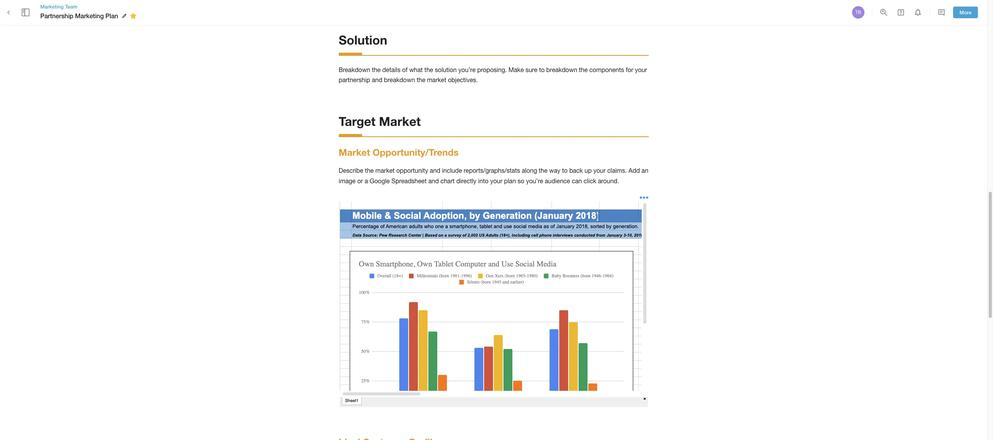 Task type: describe. For each thing, give the bounding box(es) containing it.
opportunity/trends
[[373, 147, 459, 158]]

objectives.
[[448, 76, 478, 83]]

more button
[[953, 6, 978, 18]]

1 horizontal spatial breakdown
[[546, 66, 577, 73]]

describe the market opportunity and include reports/graphs/stats along the way to back up your claims. add an image or a google spreadsheet and chart directly into your plan so you're audience can click around.
[[339, 167, 650, 184]]

details
[[382, 66, 401, 73]]

plan
[[106, 12, 118, 19]]

the left the way
[[539, 167, 548, 174]]

a
[[365, 177, 368, 184]]

around.
[[598, 177, 619, 184]]

spreadsheet
[[392, 177, 427, 184]]

solution
[[339, 32, 387, 47]]

to inside 'describe the market opportunity and include reports/graphs/stats along the way to back up your claims. add an image or a google spreadsheet and chart directly into your plan so you're audience can click around.'
[[562, 167, 568, 174]]

team
[[65, 3, 77, 10]]

or
[[357, 177, 363, 184]]

up
[[585, 167, 592, 174]]

way
[[549, 167, 560, 174]]

marketing team link
[[40, 3, 139, 10]]

partnership
[[339, 76, 370, 83]]

make
[[509, 66, 524, 73]]

0 horizontal spatial market
[[339, 147, 370, 158]]

what
[[409, 66, 423, 73]]

describe
[[339, 167, 363, 174]]

opportunity
[[396, 167, 428, 174]]

chart
[[441, 177, 455, 184]]

audience
[[545, 177, 570, 184]]

directly
[[456, 177, 477, 184]]

can
[[572, 177, 582, 184]]

you're inside breakdown the details of what the solution you're proposing. make sure to breakdown the components for your partnership and breakdown the market objectives.
[[459, 66, 476, 73]]

more
[[960, 9, 972, 15]]

sure
[[526, 66, 538, 73]]

market inside 'describe the market opportunity and include reports/graphs/stats along the way to back up your claims. add an image or a google spreadsheet and chart directly into your plan so you're audience can click around.'
[[376, 167, 395, 174]]

click
[[584, 177, 596, 184]]

0 horizontal spatial your
[[490, 177, 503, 184]]

into
[[478, 177, 489, 184]]



Task type: vqa. For each thing, say whether or not it's contained in the screenshot.
into
yes



Task type: locate. For each thing, give the bounding box(es) containing it.
0 vertical spatial your
[[635, 66, 647, 73]]

remove favorite image
[[129, 11, 138, 21]]

to inside breakdown the details of what the solution you're proposing. make sure to breakdown the components for your partnership and breakdown the market objectives.
[[539, 66, 545, 73]]

marketing up partnership on the top
[[40, 3, 64, 10]]

you're inside 'describe the market opportunity and include reports/graphs/stats along the way to back up your claims. add an image or a google spreadsheet and chart directly into your plan so you're audience can click around.'
[[526, 177, 543, 184]]

add
[[629, 167, 640, 174]]

0 vertical spatial and
[[372, 76, 382, 83]]

0 horizontal spatial to
[[539, 66, 545, 73]]

1 horizontal spatial you're
[[526, 177, 543, 184]]

the right what
[[425, 66, 433, 73]]

your inside breakdown the details of what the solution you're proposing. make sure to breakdown the components for your partnership and breakdown the market objectives.
[[635, 66, 647, 73]]

market down solution
[[427, 76, 446, 83]]

so
[[518, 177, 524, 184]]

target
[[339, 114, 376, 128]]

market
[[379, 114, 421, 128], [339, 147, 370, 158]]

0 vertical spatial you're
[[459, 66, 476, 73]]

your
[[635, 66, 647, 73], [594, 167, 606, 174], [490, 177, 503, 184]]

market inside breakdown the details of what the solution you're proposing. make sure to breakdown the components for your partnership and breakdown the market objectives.
[[427, 76, 446, 83]]

0 vertical spatial market
[[427, 76, 446, 83]]

to
[[539, 66, 545, 73], [562, 167, 568, 174]]

to right the way
[[562, 167, 568, 174]]

1 horizontal spatial market
[[427, 76, 446, 83]]

and left chart
[[428, 177, 439, 184]]

1 vertical spatial your
[[594, 167, 606, 174]]

tb button
[[851, 5, 866, 20]]

0 horizontal spatial breakdown
[[384, 76, 415, 83]]

1 horizontal spatial marketing
[[75, 12, 104, 19]]

breakdown
[[546, 66, 577, 73], [384, 76, 415, 83]]

0 vertical spatial marketing
[[40, 3, 64, 10]]

you're up objectives.
[[459, 66, 476, 73]]

1 vertical spatial market
[[376, 167, 395, 174]]

1 horizontal spatial to
[[562, 167, 568, 174]]

solution
[[435, 66, 457, 73]]

breakdown right sure
[[546, 66, 577, 73]]

partnership marketing plan
[[40, 12, 118, 19]]

for
[[626, 66, 633, 73]]

1 vertical spatial breakdown
[[384, 76, 415, 83]]

1 vertical spatial marketing
[[75, 12, 104, 19]]

2 vertical spatial your
[[490, 177, 503, 184]]

1 vertical spatial you're
[[526, 177, 543, 184]]

market up google
[[376, 167, 395, 174]]

1 vertical spatial market
[[339, 147, 370, 158]]

back
[[569, 167, 583, 174]]

marketing down marketing team link
[[75, 12, 104, 19]]

0 vertical spatial breakdown
[[546, 66, 577, 73]]

image
[[339, 177, 356, 184]]

along
[[522, 167, 537, 174]]

include
[[442, 167, 462, 174]]

of
[[402, 66, 408, 73]]

and inside breakdown the details of what the solution you're proposing. make sure to breakdown the components for your partnership and breakdown the market objectives.
[[372, 76, 382, 83]]

2 vertical spatial and
[[428, 177, 439, 184]]

the left details
[[372, 66, 381, 73]]

0 vertical spatial market
[[379, 114, 421, 128]]

0 horizontal spatial you're
[[459, 66, 476, 73]]

breakdown the details of what the solution you're proposing. make sure to breakdown the components for your partnership and breakdown the market objectives.
[[339, 66, 649, 83]]

tb
[[856, 10, 861, 15]]

the up a
[[365, 167, 374, 174]]

0 vertical spatial to
[[539, 66, 545, 73]]

the
[[372, 66, 381, 73], [425, 66, 433, 73], [579, 66, 588, 73], [417, 76, 425, 83], [365, 167, 374, 174], [539, 167, 548, 174]]

0 horizontal spatial market
[[376, 167, 395, 174]]

your right for
[[635, 66, 647, 73]]

you're down the along
[[526, 177, 543, 184]]

marketing inside marketing team link
[[40, 3, 64, 10]]

1 horizontal spatial your
[[594, 167, 606, 174]]

your down reports/graphs/stats
[[490, 177, 503, 184]]

and down details
[[372, 76, 382, 83]]

reports/graphs/stats
[[464, 167, 520, 174]]

2 horizontal spatial your
[[635, 66, 647, 73]]

market
[[427, 76, 446, 83], [376, 167, 395, 174]]

market up 'describe'
[[339, 147, 370, 158]]

claims.
[[607, 167, 627, 174]]

market opportunity/trends
[[339, 147, 459, 158]]

marketing team
[[40, 3, 77, 10]]

1 vertical spatial and
[[430, 167, 440, 174]]

proposing.
[[477, 66, 507, 73]]

and left include at the top of the page
[[430, 167, 440, 174]]

to right sure
[[539, 66, 545, 73]]

plan
[[504, 177, 516, 184]]

and
[[372, 76, 382, 83], [430, 167, 440, 174], [428, 177, 439, 184]]

market up market opportunity/trends
[[379, 114, 421, 128]]

partnership
[[40, 12, 73, 19]]

your right up
[[594, 167, 606, 174]]

an
[[642, 167, 649, 174]]

google
[[370, 177, 390, 184]]

components
[[590, 66, 624, 73]]

0 horizontal spatial marketing
[[40, 3, 64, 10]]

the left components
[[579, 66, 588, 73]]

target market
[[339, 114, 421, 128]]

1 horizontal spatial market
[[379, 114, 421, 128]]

marketing
[[40, 3, 64, 10], [75, 12, 104, 19]]

1 vertical spatial to
[[562, 167, 568, 174]]

the down what
[[417, 76, 425, 83]]

breakdown
[[339, 66, 370, 73]]

breakdown down "of"
[[384, 76, 415, 83]]

you're
[[459, 66, 476, 73], [526, 177, 543, 184]]



